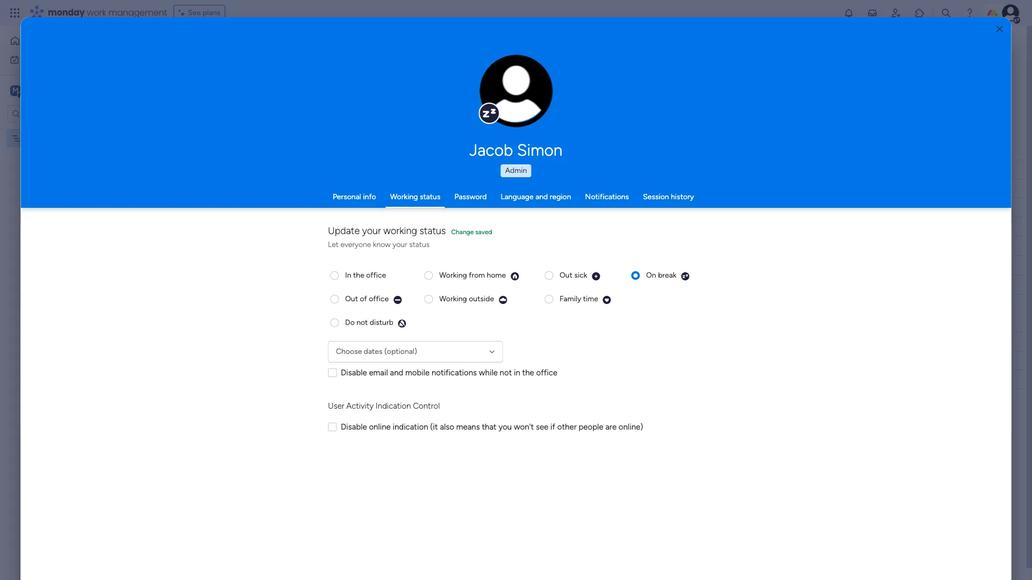 Task type: vqa. For each thing, say whether or not it's contained in the screenshot.
Categories heading
no



Task type: locate. For each thing, give the bounding box(es) containing it.
column information image
[[487, 338, 495, 346]]

preview image for do not disturb
[[398, 319, 407, 328]]

it
[[483, 203, 487, 212]]

0 horizontal spatial your
[[362, 225, 381, 237]]

0 vertical spatial change
[[494, 97, 518, 105]]

2 horizontal spatial preview image
[[681, 272, 691, 281]]

activity
[[347, 402, 374, 412]]

1 vertical spatial office
[[369, 295, 389, 304]]

office up disturb
[[369, 295, 389, 304]]

change inside change profile picture
[[494, 97, 518, 105]]

see for see plans
[[188, 8, 201, 17]]

not left in
[[500, 368, 512, 378]]

on break
[[647, 271, 677, 280]]

(optional)
[[385, 347, 417, 356]]

working up working
[[390, 193, 418, 202]]

my work
[[24, 55, 52, 64]]

office up the out of office
[[366, 271, 386, 280]]

your
[[441, 60, 456, 69], [362, 225, 381, 237], [393, 240, 408, 250]]

close image
[[997, 25, 1004, 33]]

office for in the office
[[366, 271, 386, 280]]

language and region link
[[501, 193, 572, 202]]

workspace
[[46, 85, 88, 95]]

working from home
[[440, 271, 506, 280]]

on
[[472, 203, 481, 212]]

and left the keep at the left of page
[[358, 60, 371, 69]]

the
[[353, 271, 365, 280], [523, 368, 535, 378]]

in
[[345, 271, 352, 280]]

any
[[193, 60, 205, 69]]

project.
[[233, 60, 259, 69]]

notifications
[[586, 193, 629, 202]]

0 vertical spatial see
[[188, 8, 201, 17]]

due date
[[523, 165, 554, 174]]

preview image for on break
[[681, 272, 691, 281]]

1 horizontal spatial of
[[360, 295, 367, 304]]

0 horizontal spatial and
[[358, 60, 371, 69]]

outside
[[469, 295, 494, 304]]

0 horizontal spatial preview image
[[398, 319, 407, 328]]

preview image right the 'home'
[[511, 272, 520, 281]]

update
[[328, 225, 360, 237]]

1 horizontal spatial work
[[87, 6, 106, 19]]

change left saved
[[452, 229, 474, 236]]

2 horizontal spatial your
[[441, 60, 456, 69]]

status left not
[[420, 193, 441, 202]]

preview image for working from home
[[511, 272, 520, 281]]

0 vertical spatial work
[[87, 6, 106, 19]]

and right email
[[390, 368, 404, 378]]

means
[[457, 423, 480, 432]]

online)
[[619, 423, 644, 432]]

profile
[[520, 97, 540, 105]]

your up know
[[362, 225, 381, 237]]

of right track
[[409, 60, 416, 69]]

change up picture
[[494, 97, 518, 105]]

0 vertical spatial your
[[441, 60, 456, 69]]

admin
[[506, 166, 527, 175]]

of right type
[[224, 60, 231, 69]]

your right where at the top
[[441, 60, 456, 69]]

jacob
[[470, 141, 514, 160]]

1 vertical spatial the
[[523, 368, 535, 378]]

0 vertical spatial disable
[[341, 368, 367, 378]]

work right my
[[36, 55, 52, 64]]

0 vertical spatial office
[[366, 271, 386, 280]]

preview image right break at right
[[681, 272, 691, 281]]

jacob simon button
[[368, 141, 664, 160]]

in the office
[[345, 271, 386, 280]]

1 disable from the top
[[341, 368, 367, 378]]

1 horizontal spatial not
[[500, 368, 512, 378]]

choose
[[336, 347, 362, 356]]

and up 'nov 17'
[[536, 193, 548, 202]]

1
[[229, 204, 233, 213]]

preview image up disturb
[[393, 296, 402, 305]]

notifications
[[432, 368, 477, 378]]

my work button
[[6, 51, 116, 68]]

2 vertical spatial office
[[537, 368, 558, 378]]

0 vertical spatial not
[[357, 318, 368, 327]]

disable down choose
[[341, 368, 367, 378]]

workspace image
[[10, 85, 21, 97]]

out up do
[[345, 295, 358, 304]]

1 horizontal spatial see
[[491, 59, 503, 68]]

status down working
[[409, 240, 430, 250]]

1 horizontal spatial preview image
[[592, 272, 601, 281]]

work right monday
[[87, 6, 106, 19]]

office
[[366, 271, 386, 280], [369, 295, 389, 304], [537, 368, 558, 378]]

your down working
[[393, 240, 408, 250]]

out sick
[[560, 271, 588, 280]]

office right in
[[537, 368, 558, 378]]

work inside my work button
[[36, 55, 52, 64]]

people
[[579, 423, 604, 432]]

working left outside
[[440, 295, 467, 304]]

of down in the office
[[360, 295, 367, 304]]

0 horizontal spatial not
[[357, 318, 368, 327]]

session history
[[643, 193, 695, 202]]

office for out of office
[[369, 295, 389, 304]]

let
[[328, 240, 339, 250]]

0 horizontal spatial the
[[353, 271, 365, 280]]

1 vertical spatial disable
[[341, 423, 367, 432]]

working on it
[[443, 203, 487, 212]]

home button
[[6, 32, 116, 49]]

1 vertical spatial see
[[491, 59, 503, 68]]

see
[[188, 8, 201, 17], [491, 59, 503, 68]]

Search in workspace field
[[23, 108, 90, 120]]

indication
[[376, 402, 411, 412]]

owners,
[[285, 60, 312, 69]]

1 vertical spatial change
[[452, 229, 474, 236]]

0 vertical spatial status
[[420, 193, 441, 202]]

out for out of office
[[345, 295, 358, 304]]

management
[[109, 6, 167, 19]]

of
[[224, 60, 231, 69], [409, 60, 416, 69], [360, 295, 367, 304]]

out left sick
[[560, 271, 573, 280]]

nov 17
[[530, 204, 551, 212]]

preview image right outside
[[499, 296, 508, 305]]

assign
[[261, 60, 284, 69]]

preview image
[[511, 272, 520, 281], [393, 296, 402, 305], [499, 296, 508, 305], [603, 296, 612, 305]]

language and region
[[501, 193, 572, 202]]

2 vertical spatial your
[[393, 240, 408, 250]]

preview image up owner
[[398, 319, 407, 328]]

disable down activity
[[341, 423, 367, 432]]

language
[[501, 193, 534, 202]]

other
[[558, 423, 577, 432]]

m
[[12, 86, 19, 95]]

workspace selection element
[[10, 84, 90, 98]]

home
[[25, 36, 45, 45]]

apps image
[[915, 8, 926, 18]]

1 vertical spatial out
[[345, 295, 358, 304]]

change
[[494, 97, 518, 105], [452, 229, 474, 236]]

inbox image
[[868, 8, 878, 18]]

preview image for out sick
[[592, 272, 601, 281]]

2 disable from the top
[[341, 423, 367, 432]]

disable
[[341, 368, 367, 378], [341, 423, 367, 432]]

0 horizontal spatial see
[[188, 8, 201, 17]]

picture
[[506, 106, 528, 114]]

1 horizontal spatial out
[[560, 271, 573, 280]]

0 horizontal spatial change
[[452, 229, 474, 236]]

0 vertical spatial out
[[560, 271, 573, 280]]

simon
[[518, 141, 563, 160]]

nov
[[530, 204, 543, 212]]

working
[[390, 193, 418, 202], [443, 203, 471, 212], [440, 271, 467, 280], [440, 295, 467, 304]]

1 horizontal spatial your
[[393, 240, 408, 250]]

not
[[357, 318, 368, 327], [500, 368, 512, 378]]

help image
[[965, 8, 976, 18]]

working left from
[[440, 271, 467, 280]]

2 vertical spatial and
[[390, 368, 404, 378]]

dates
[[364, 347, 383, 356]]

0 horizontal spatial out
[[345, 295, 358, 304]]

preview image for working outside
[[499, 296, 508, 305]]

out
[[560, 271, 573, 280], [345, 295, 358, 304]]

collapse board header image
[[1000, 80, 1009, 88]]

monday work management
[[48, 6, 167, 19]]

0 horizontal spatial work
[[36, 55, 52, 64]]

project 1
[[203, 204, 233, 213]]

started
[[460, 185, 485, 194]]

1 vertical spatial work
[[36, 55, 52, 64]]

working for working outside
[[440, 295, 467, 304]]

status
[[420, 193, 441, 202], [420, 225, 446, 237], [409, 240, 430, 250]]

option
[[0, 129, 137, 131]]

see inside see plans button
[[188, 8, 201, 17]]

see left "plans" at the top left of page
[[188, 8, 201, 17]]

type
[[207, 60, 222, 69]]

preview image right sick
[[592, 272, 601, 281]]

working down password
[[443, 203, 471, 212]]

1 vertical spatial and
[[536, 193, 548, 202]]

search everything image
[[941, 8, 952, 18]]

see inside see more 'link'
[[491, 59, 503, 68]]

do not disturb
[[345, 318, 394, 327]]

preview image right time
[[603, 296, 612, 305]]

status left done
[[420, 225, 446, 237]]

date
[[539, 165, 554, 174]]

1 horizontal spatial and
[[390, 368, 404, 378]]

from
[[469, 271, 485, 280]]

control
[[413, 402, 440, 412]]

preview image
[[592, 272, 601, 281], [681, 272, 691, 281], [398, 319, 407, 328]]

notifications image
[[844, 8, 855, 18]]

see left more
[[491, 59, 503, 68]]

not right do
[[357, 318, 368, 327]]

working outside
[[440, 295, 494, 304]]

list box
[[0, 127, 137, 293]]

1 horizontal spatial change
[[494, 97, 518, 105]]

working for working on it
[[443, 203, 471, 212]]

1 vertical spatial your
[[362, 225, 381, 237]]

and
[[358, 60, 371, 69], [536, 193, 548, 202], [390, 368, 404, 378]]



Task type: describe. For each thing, give the bounding box(es) containing it.
personal info
[[333, 193, 376, 202]]

timelines
[[326, 60, 356, 69]]

Due date field
[[521, 164, 557, 176]]

personal
[[333, 193, 361, 202]]

see plans button
[[174, 5, 225, 21]]

more
[[505, 59, 523, 68]]

disable for disable email and mobile notifications while not in the office
[[341, 368, 367, 378]]

on
[[647, 271, 657, 280]]

select product image
[[10, 8, 20, 18]]

disable email and mobile notifications while not in the office
[[341, 368, 558, 378]]

sick
[[575, 271, 588, 280]]

Status field
[[452, 336, 479, 348]]

saved
[[476, 229, 492, 236]]

break
[[659, 271, 677, 280]]

see plans
[[188, 8, 221, 17]]

email
[[369, 368, 388, 378]]

password
[[455, 193, 487, 202]]

disable online indication (it also means that you won't see if other people are online)
[[341, 423, 644, 432]]

choose dates (optional)
[[336, 347, 417, 356]]

working for working status
[[390, 193, 418, 202]]

user
[[328, 402, 345, 412]]

preview image for family time
[[603, 296, 612, 305]]

track
[[390, 60, 407, 69]]

are
[[606, 423, 617, 432]]

2 horizontal spatial of
[[409, 60, 416, 69]]

while
[[479, 368, 498, 378]]

work for monday
[[87, 6, 106, 19]]

update your working status change saved let everyone know your status
[[328, 225, 492, 250]]

jacob simon image
[[1003, 4, 1020, 22]]

0 vertical spatial and
[[358, 60, 371, 69]]

also
[[440, 423, 455, 432]]

not
[[445, 185, 458, 194]]

time
[[584, 295, 599, 304]]

keep
[[372, 60, 389, 69]]

status
[[454, 337, 476, 346]]

working for working from home
[[440, 271, 467, 280]]

change inside the update your working status change saved let everyone know your status
[[452, 229, 474, 236]]

0 horizontal spatial of
[[224, 60, 231, 69]]

history
[[671, 193, 695, 202]]

home
[[487, 271, 506, 280]]

out for out sick
[[560, 271, 573, 280]]

project
[[203, 204, 228, 213]]

personal info link
[[333, 193, 376, 202]]

password link
[[455, 193, 487, 202]]

17
[[544, 204, 551, 212]]

where
[[418, 60, 439, 69]]

everyone
[[341, 240, 371, 250]]

invite members image
[[891, 8, 902, 18]]

not started
[[445, 185, 485, 194]]

know
[[373, 240, 391, 250]]

work for my
[[36, 55, 52, 64]]

main workspace
[[25, 85, 88, 95]]

1 vertical spatial status
[[420, 225, 446, 237]]

1 horizontal spatial the
[[523, 368, 535, 378]]

info
[[363, 193, 376, 202]]

change profile picture button
[[480, 55, 553, 128]]

online
[[369, 423, 391, 432]]

working
[[384, 225, 417, 237]]

main
[[25, 85, 44, 95]]

2 horizontal spatial and
[[536, 193, 548, 202]]

my
[[24, 55, 34, 64]]

0 vertical spatial the
[[353, 271, 365, 280]]

family
[[560, 295, 582, 304]]

set
[[314, 60, 324, 69]]

indication
[[393, 423, 429, 432]]

plans
[[203, 8, 221, 17]]

do
[[345, 318, 355, 327]]

disable for disable online indication (it also means that you won't see if other people are online)
[[341, 423, 367, 432]]

monday
[[48, 6, 85, 19]]

see
[[536, 423, 549, 432]]

Owner field
[[389, 336, 417, 348]]

preview image for out of office
[[393, 296, 402, 305]]

see more link
[[490, 59, 524, 69]]

change profile picture
[[494, 97, 540, 114]]

manage
[[165, 60, 191, 69]]

manage any type of project. assign owners, set timelines and keep track of where your project stands.
[[165, 60, 508, 69]]

in
[[514, 368, 521, 378]]

1 vertical spatial not
[[500, 368, 512, 378]]

see for see more
[[491, 59, 503, 68]]

that
[[482, 423, 497, 432]]

family time
[[560, 295, 599, 304]]

mobile
[[406, 368, 430, 378]]

2 vertical spatial status
[[409, 240, 430, 250]]

working status
[[390, 193, 441, 202]]

won't
[[514, 423, 534, 432]]

session history link
[[643, 193, 695, 202]]

(it
[[431, 423, 438, 432]]

project
[[458, 60, 482, 69]]

disturb
[[370, 318, 394, 327]]

due
[[523, 165, 537, 174]]



